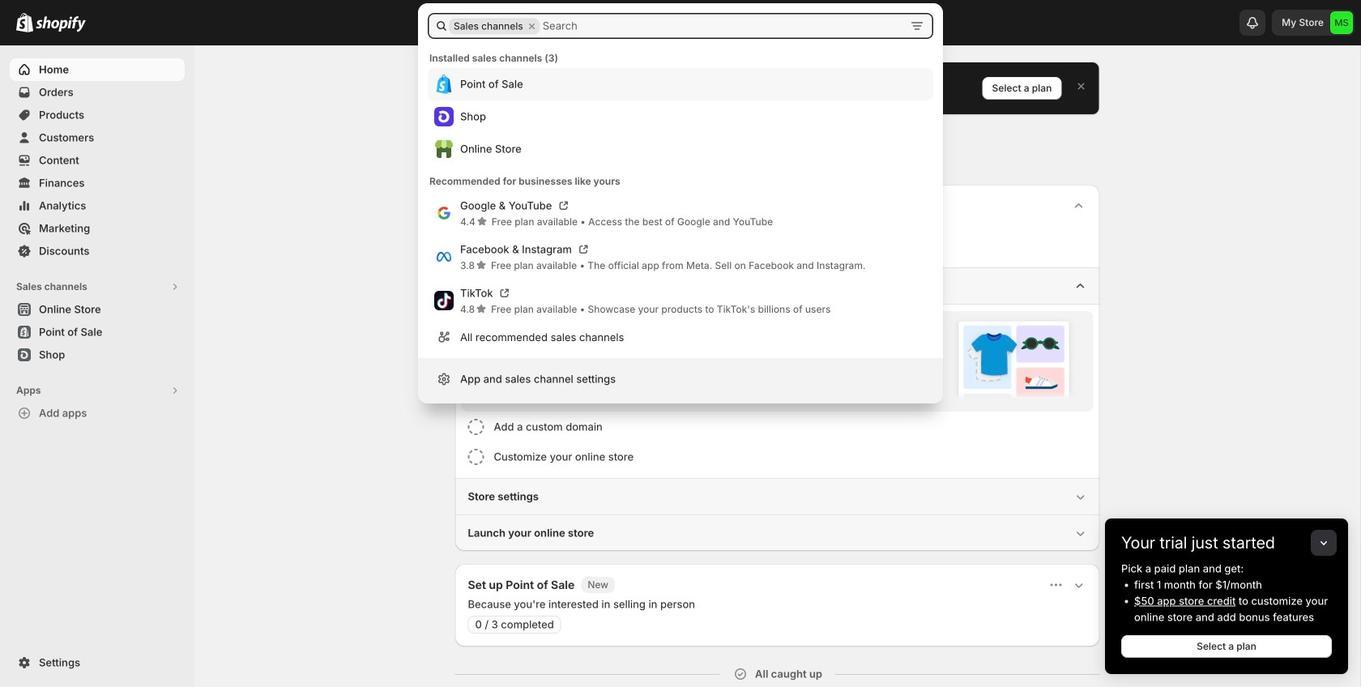 Task type: vqa. For each thing, say whether or not it's contained in the screenshot.
My Store image
no



Task type: describe. For each thing, give the bounding box(es) containing it.
tiktok image
[[434, 291, 454, 310]]

setup guide region
[[455, 185, 1100, 551]]

Search text field
[[541, 13, 903, 39]]

add your first product group
[[462, 311, 1094, 412]]

2 results menu from the top
[[428, 191, 934, 352]]

1 results menu from the top
[[428, 68, 934, 165]]

mark customize your online store as done image
[[468, 449, 484, 465]]



Task type: locate. For each thing, give the bounding box(es) containing it.
shopify image
[[36, 16, 86, 32]]

1 vertical spatial results menu
[[428, 191, 934, 352]]

menu item
[[428, 68, 934, 100]]

mark add your first product as done image
[[468, 318, 484, 334]]

sell online group
[[455, 267, 1100, 478]]

0 vertical spatial results menu
[[428, 68, 934, 165]]

mark add a custom domain as done image
[[468, 419, 484, 435]]

google & youtube image
[[434, 203, 454, 223]]

guide categories group
[[455, 267, 1100, 551]]

facebook & instagram image
[[434, 247, 454, 267]]

results menu
[[428, 68, 934, 165], [428, 191, 934, 352]]



